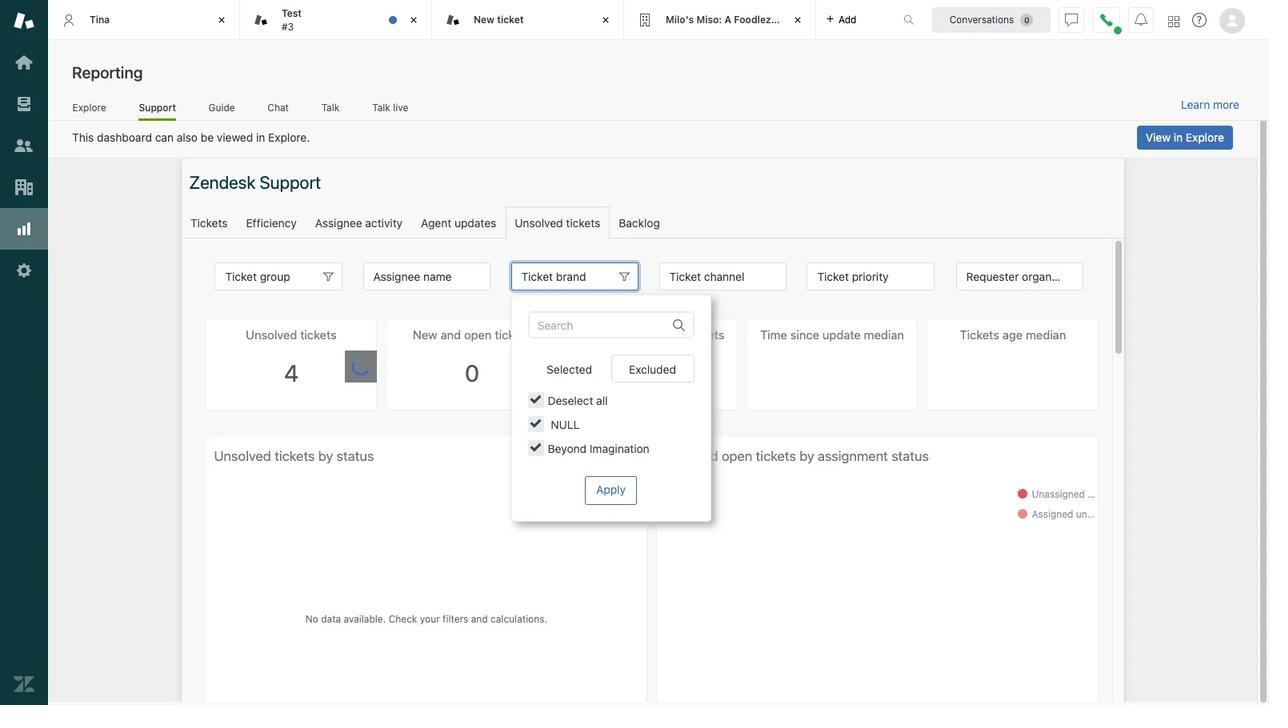 Task type: describe. For each thing, give the bounding box(es) containing it.
milo's miso: a foodlez subsidiary
[[666, 13, 824, 25]]

chat
[[268, 101, 289, 113]]

milo's miso: a foodlez subsidiary tab
[[624, 0, 824, 40]]

miso:
[[697, 13, 722, 25]]

close image for milo's miso: a foodlez subsidiary
[[790, 12, 806, 28]]

1 close image from the left
[[406, 12, 422, 28]]

customers image
[[14, 135, 34, 156]]

views image
[[14, 94, 34, 114]]

foodlez
[[734, 13, 771, 25]]

conversations button
[[932, 7, 1051, 32]]

test
[[282, 7, 302, 19]]

add
[[839, 13, 857, 25]]

tab containing test
[[240, 0, 432, 40]]

zendesk products image
[[1168, 16, 1180, 27]]

learn more
[[1181, 98, 1240, 111]]

close image for new ticket
[[598, 12, 614, 28]]

button displays agent's chat status as invisible. image
[[1065, 13, 1078, 26]]

zendesk image
[[14, 674, 34, 695]]

get started image
[[14, 52, 34, 73]]

talk for talk live
[[372, 101, 390, 113]]

a
[[725, 13, 731, 25]]

notifications image
[[1135, 13, 1148, 26]]

reporting image
[[14, 218, 34, 239]]

support
[[139, 101, 176, 113]]

tina tab
[[48, 0, 240, 40]]

explore inside button
[[1186, 130, 1224, 144]]

learn
[[1181, 98, 1210, 111]]

talk link
[[321, 101, 340, 118]]

new ticket tab
[[432, 0, 624, 40]]

more
[[1213, 98, 1240, 111]]

view in explore button
[[1137, 126, 1233, 150]]

zendesk support image
[[14, 10, 34, 31]]

ticket
[[497, 13, 524, 25]]

talk live link
[[372, 101, 409, 118]]

also
[[177, 130, 198, 144]]

add button
[[816, 0, 866, 39]]

0 vertical spatial explore
[[73, 101, 106, 113]]

main element
[[0, 0, 48, 705]]

talk live
[[372, 101, 408, 113]]

get help image
[[1192, 13, 1207, 27]]

view in explore
[[1146, 130, 1224, 144]]

guide
[[208, 101, 235, 113]]

learn more link
[[1181, 98, 1240, 112]]

admin image
[[14, 260, 34, 281]]



Task type: locate. For each thing, give the bounding box(es) containing it.
guide link
[[208, 101, 235, 118]]

live
[[393, 101, 408, 113]]

explore.
[[268, 130, 310, 144]]

subsidiary
[[774, 13, 824, 25]]

this
[[72, 130, 94, 144]]

close image
[[214, 12, 230, 28]]

in right 'view'
[[1174, 130, 1183, 144]]

0 horizontal spatial in
[[256, 130, 265, 144]]

in right viewed on the top of page
[[256, 130, 265, 144]]

in
[[256, 130, 265, 144], [1174, 130, 1183, 144]]

explore up this
[[73, 101, 106, 113]]

test #3
[[282, 7, 302, 32]]

chat link
[[267, 101, 289, 118]]

viewed
[[217, 130, 253, 144]]

talk
[[321, 101, 340, 113], [372, 101, 390, 113]]

new ticket
[[474, 13, 524, 25]]

3 close image from the left
[[790, 12, 806, 28]]

view
[[1146, 130, 1171, 144]]

close image inside new ticket tab
[[598, 12, 614, 28]]

tabs tab list
[[48, 0, 887, 40]]

explore link
[[72, 101, 107, 118]]

close image left new
[[406, 12, 422, 28]]

1 talk from the left
[[321, 101, 340, 113]]

tina
[[90, 13, 110, 25]]

1 horizontal spatial explore
[[1186, 130, 1224, 144]]

support link
[[139, 101, 176, 121]]

can
[[155, 130, 174, 144]]

1 vertical spatial explore
[[1186, 130, 1224, 144]]

2 horizontal spatial close image
[[790, 12, 806, 28]]

#3
[[282, 20, 294, 32]]

reporting
[[72, 63, 143, 82]]

milo's
[[666, 13, 694, 25]]

2 talk from the left
[[372, 101, 390, 113]]

in inside button
[[1174, 130, 1183, 144]]

0 horizontal spatial close image
[[406, 12, 422, 28]]

talk for talk
[[321, 101, 340, 113]]

talk left 'live' on the left top
[[372, 101, 390, 113]]

new
[[474, 13, 495, 25]]

talk right chat
[[321, 101, 340, 113]]

0 horizontal spatial explore
[[73, 101, 106, 113]]

organizations image
[[14, 177, 34, 198]]

explore down the learn more link
[[1186, 130, 1224, 144]]

this dashboard can also be viewed in explore.
[[72, 130, 310, 144]]

dashboard
[[97, 130, 152, 144]]

1 horizontal spatial talk
[[372, 101, 390, 113]]

close image left milo's
[[598, 12, 614, 28]]

1 horizontal spatial in
[[1174, 130, 1183, 144]]

close image
[[406, 12, 422, 28], [598, 12, 614, 28], [790, 12, 806, 28]]

conversations
[[950, 13, 1014, 25]]

0 horizontal spatial talk
[[321, 101, 340, 113]]

2 in from the left
[[1174, 130, 1183, 144]]

2 close image from the left
[[598, 12, 614, 28]]

1 in from the left
[[256, 130, 265, 144]]

1 horizontal spatial close image
[[598, 12, 614, 28]]

tab
[[240, 0, 432, 40]]

close image inside milo's miso: a foodlez subsidiary 'tab'
[[790, 12, 806, 28]]

close image left add popup button
[[790, 12, 806, 28]]

explore
[[73, 101, 106, 113], [1186, 130, 1224, 144]]

be
[[201, 130, 214, 144]]



Task type: vqa. For each thing, say whether or not it's contained in the screenshot.
'Jeremy Miller'
no



